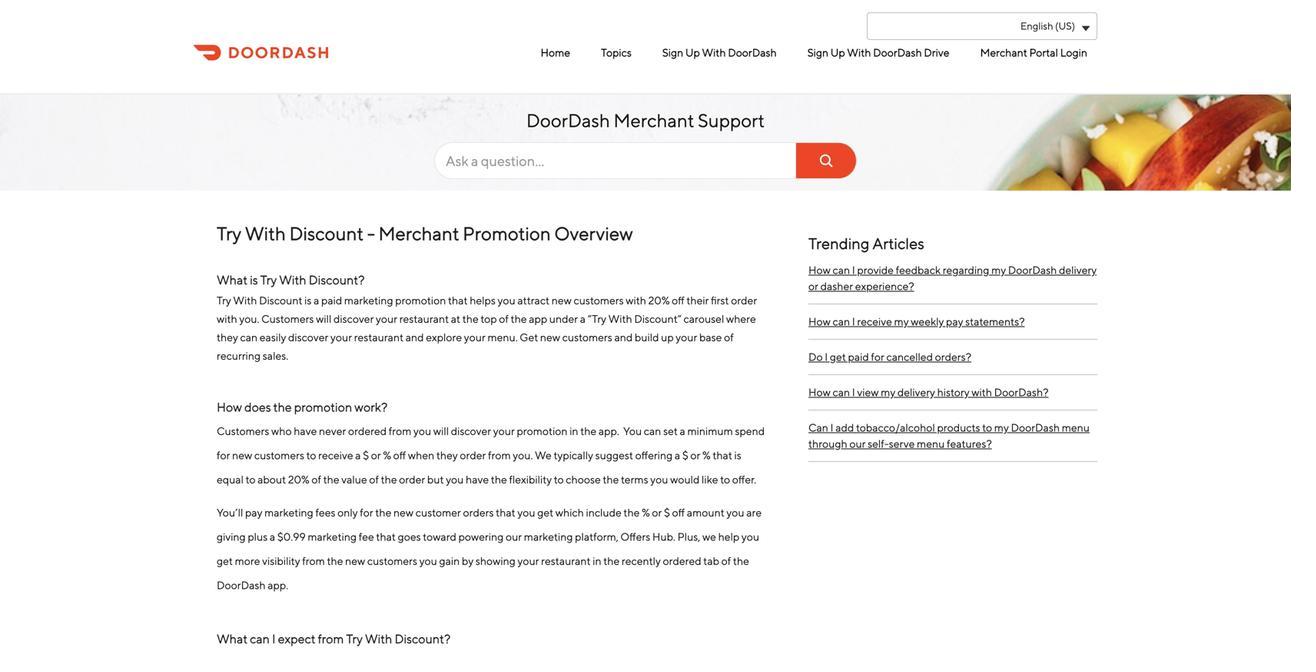 Task type: describe. For each thing, give the bounding box(es) containing it.
to inside can i add tobacco/alcohol products to my doordash menu through our self-serve menu features?
[[983, 421, 993, 434]]

marketing up $0.99
[[265, 506, 314, 519]]

to right equal
[[246, 473, 256, 486]]

how can i provide feedback regarding my doordash delivery or dasher experience?
[[809, 264, 1097, 293]]

powering
[[459, 531, 504, 543]]

customers inside you'll pay marketing fees only for the new customer orders that you get which include the % or $ off amount you are giving plus a $0.99 marketing fee that goes toward powering our marketing platform, offers hub. plus, we help you get more visibility from the new customers you gain by showing your restaurant in the recently ordered tab of the doordash app.
[[367, 555, 418, 567]]

first
[[711, 294, 729, 307]]

Ask a question... text field
[[434, 142, 857, 179]]

customers who have never ordered from you will discover your promotion in the app.  you can set a minimum spend for new customers to receive a $ or % off when they order from you. we typically suggest offering a $ or % that is equal to about 20% of the value of the order but you have the flexibility to choose the terms you would like to offer.
[[217, 425, 767, 486]]

our inside can i add tobacco/alcohol products to my doordash menu through our self-serve menu features?
[[850, 437, 866, 450]]

$ inside you'll pay marketing fees only for the new customer orders that you get which include the % or $ off amount you are giving plus a $0.99 marketing fee that goes toward powering our marketing platform, offers hub. plus, we help you get more visibility from the new customers you gain by showing your restaurant in the recently ordered tab of the doordash app.
[[664, 506, 670, 519]]

history
[[938, 386, 970, 399]]

feedback
[[896, 264, 941, 276]]

-
[[367, 223, 375, 245]]

or left when
[[371, 449, 381, 462]]

sign up with doordash drive
[[808, 46, 950, 59]]

from right expect
[[318, 632, 344, 646]]

only
[[338, 506, 358, 519]]

off inside customers who have never ordered from you will discover your promotion in the app.  you can set a minimum spend for new customers to receive a $ or % off when they order from you. we typically suggest offering a $ or % that is equal to about 20% of the value of the order but you have the flexibility to choose the terms you would like to offer.
[[393, 449, 406, 462]]

would
[[671, 473, 700, 486]]

merchant portal login link
[[977, 40, 1092, 65]]

get inside "link"
[[830, 351, 846, 363]]

you up when
[[414, 425, 432, 437]]

ordered inside you'll pay marketing fees only for the new customer orders that you get which include the % or $ off amount you are giving plus a $0.99 marketing fee that goes toward powering our marketing platform, offers hub. plus, we help you get more visibility from the new customers you gain by showing your restaurant in the recently ordered tab of the doordash app.
[[663, 555, 702, 567]]

we
[[703, 531, 717, 543]]

in inside customers who have never ordered from you will discover your promotion in the app.  you can set a minimum spend for new customers to receive a $ or % off when they order from you. we typically suggest offering a $ or % that is equal to about 20% of the value of the order but you have the flexibility to choose the terms you would like to offer.
[[570, 425, 579, 437]]

trending
[[809, 235, 870, 253]]

sign up with doordash link
[[659, 40, 781, 65]]

base
[[700, 331, 722, 344]]

you right help at the bottom right of page
[[742, 531, 760, 543]]

2 and from the left
[[615, 331, 633, 344]]

from inside you'll pay marketing fees only for the new customer orders that you get which include the % or $ off amount you are giving plus a $0.99 marketing fee that goes toward powering our marketing platform, offers hub. plus, we help you get more visibility from the new customers you gain by showing your restaurant in the recently ordered tab of the doordash app.
[[302, 555, 325, 567]]

promotion
[[463, 223, 551, 245]]

help
[[719, 531, 740, 543]]

of right top
[[499, 312, 509, 325]]

that inside 'what is try with discount? try with discount is a paid marketing promotion that helps you attract new customers with 20% off their first order with you. customers will discover your restaurant at the top of the app under a "try with discount" carousel where they can easily discover your restaurant and explore your menu. get new customers and build up your base of recurring sales.'
[[448, 294, 468, 307]]

are
[[747, 506, 762, 519]]

20% inside 'what is try with discount? try with discount is a paid marketing promotion that helps you attract new customers with 20% off their first order with you. customers will discover your restaurant at the top of the app under a "try with discount" carousel where they can easily discover your restaurant and explore your menu. get new customers and build up your base of recurring sales.'
[[649, 294, 670, 307]]

marketing inside 'what is try with discount? try with discount is a paid marketing promotion that helps you attract new customers with 20% off their first order with you. customers will discover your restaurant at the top of the app under a "try with discount" carousel where they can easily discover your restaurant and explore your menu. get new customers and build up your base of recurring sales.'
[[344, 294, 393, 307]]

0 horizontal spatial $
[[363, 449, 369, 462]]

experience?
[[856, 280, 915, 293]]

app.
[[268, 579, 288, 592]]

the left terms
[[603, 473, 619, 486]]

sign up with doordash
[[663, 46, 777, 59]]

2 horizontal spatial %
[[703, 449, 711, 462]]

dasher
[[821, 280, 854, 293]]

work?
[[355, 400, 388, 415]]

discover inside customers who have never ordered from you will discover your promotion in the app.  you can set a minimum spend for new customers to receive a $ or % off when they order from you. we typically suggest offering a $ or % that is equal to about 20% of the value of the order but you have the flexibility to choose the terms you would like to offer.
[[451, 425, 491, 437]]

your left the base
[[676, 331, 698, 344]]

the right only
[[375, 506, 392, 519]]

will inside customers who have never ordered from you will discover your promotion in the app.  you can set a minimum spend for new customers to receive a $ or % off when they order from you. we typically suggest offering a $ or % that is equal to about 20% of the value of the order but you have the flexibility to choose the terms you would like to offer.
[[434, 425, 449, 437]]

their
[[687, 294, 709, 307]]

showing
[[476, 555, 516, 567]]

or inside you'll pay marketing fees only for the new customer orders that you get which include the % or $ off amount you are giving plus a $0.99 marketing fee that goes toward powering our marketing platform, offers hub. plus, we help you get more visibility from the new customers you gain by showing your restaurant in the recently ordered tab of the doordash app.
[[652, 506, 662, 519]]

offer.
[[733, 473, 757, 486]]

you inside 'what is try with discount? try with discount is a paid marketing promotion that helps you attract new customers with 20% off their first order with you. customers will discover your restaurant at the top of the app under a "try with discount" carousel where they can easily discover your restaurant and explore your menu. get new customers and build up your base of recurring sales.'
[[498, 294, 516, 307]]

the up offers
[[624, 506, 640, 519]]

they inside 'what is try with discount? try with discount is a paid marketing promotion that helps you attract new customers with 20% off their first order with you. customers will discover your restaurant at the top of the app under a "try with discount" carousel where they can easily discover your restaurant and explore your menu. get new customers and build up your base of recurring sales.'
[[217, 331, 238, 344]]

drive
[[924, 46, 950, 59]]

(us)
[[1056, 20, 1076, 32]]

from up flexibility on the bottom left of the page
[[488, 449, 511, 462]]

the down help at the bottom right of page
[[733, 555, 750, 567]]

attract
[[518, 294, 550, 307]]

customers inside customers who have never ordered from you will discover your promotion in the app.  you can set a minimum spend for new customers to receive a $ or % off when they order from you. we typically suggest offering a $ or % that is equal to about 20% of the value of the order but you have the flexibility to choose the terms you would like to offer.
[[217, 425, 269, 437]]

value
[[342, 473, 367, 486]]

support
[[698, 110, 765, 131]]

english (us)
[[1021, 20, 1076, 32]]

0 horizontal spatial have
[[294, 425, 317, 437]]

at
[[451, 312, 461, 325]]

orders
[[463, 506, 494, 519]]

off inside 'what is try with discount? try with discount is a paid marketing promotion that helps you attract new customers with 20% off their first order with you. customers will discover your restaurant at the top of the app under a "try with discount" carousel where they can easily discover your restaurant and explore your menu. get new customers and build up your base of recurring sales.'
[[672, 294, 685, 307]]

terms
[[621, 473, 649, 486]]

sign for sign up with doordash drive
[[808, 46, 829, 59]]

% inside you'll pay marketing fees only for the new customer orders that you get which include the % or $ off amount you are giving plus a $0.99 marketing fee that goes toward powering our marketing platform, offers hub. plus, we help you get more visibility from the new customers you gain by showing your restaurant in the recently ordered tab of the doordash app.
[[642, 506, 650, 519]]

0 horizontal spatial is
[[250, 273, 258, 287]]

1 horizontal spatial get
[[538, 506, 554, 519]]

0 horizontal spatial discover
[[288, 331, 329, 344]]

Preferred Language, English (US) button
[[867, 12, 1098, 40]]

you. inside customers who have never ordered from you will discover your promotion in the app.  you can set a minimum spend for new customers to receive a $ or % off when they order from you. we typically suggest offering a $ or % that is equal to about 20% of the value of the order but you have the flexibility to choose the terms you would like to offer.
[[513, 449, 533, 462]]

up for sign up with doordash drive
[[831, 46, 846, 59]]

sign up with doordash drive link
[[804, 40, 954, 65]]

you
[[624, 425, 642, 437]]

that inside customers who have never ordered from you will discover your promotion in the app.  you can set a minimum spend for new customers to receive a $ or % off when they order from you. we typically suggest offering a $ or % that is equal to about 20% of the value of the order but you have the flexibility to choose the terms you would like to offer.
[[713, 449, 733, 462]]

to left choose
[[554, 473, 564, 486]]

your down top
[[464, 331, 486, 344]]

of right value
[[369, 473, 379, 486]]

new up goes
[[394, 506, 414, 519]]

0 horizontal spatial menu
[[917, 437, 945, 450]]

customers inside customers who have never ordered from you will discover your promotion in the app.  you can set a minimum spend for new customers to receive a $ or % off when they order from you. we typically suggest offering a $ or % that is equal to about 20% of the value of the order but you have the flexibility to choose the terms you would like to offer.
[[254, 449, 304, 462]]

our inside you'll pay marketing fees only for the new customer orders that you get which include the % or $ off amount you are giving plus a $0.99 marketing fee that goes toward powering our marketing platform, offers hub. plus, we help you get more visibility from the new customers you gain by showing your restaurant in the recently ordered tab of the doordash app.
[[506, 531, 522, 543]]

who
[[271, 425, 292, 437]]

1 horizontal spatial merchant
[[614, 110, 695, 131]]

suggest
[[596, 449, 634, 462]]

you right terms
[[651, 473, 668, 486]]

marketing down which
[[524, 531, 573, 543]]

up inside 'what is try with discount? try with discount is a paid marketing promotion that helps you attract new customers with 20% off their first order with you. customers will discover your restaurant at the top of the app under a "try with discount" carousel where they can easily discover your restaurant and explore your menu. get new customers and build up your base of recurring sales.'
[[661, 331, 674, 344]]

or up would
[[691, 449, 701, 462]]

1 vertical spatial restaurant
[[354, 331, 404, 344]]

of up fees at the bottom left of page
[[312, 473, 321, 486]]

how for how can i provide feedback regarding my doordash delivery or dasher experience?
[[809, 264, 831, 276]]

1 horizontal spatial have
[[466, 473, 489, 486]]

doordash inside can i add tobacco/alcohol products to my doordash menu through our self-serve menu features?
[[1011, 421, 1060, 434]]

home link
[[537, 40, 574, 65]]

like
[[702, 473, 719, 486]]

merchant portal login
[[981, 46, 1088, 59]]

for inside "link"
[[871, 351, 885, 363]]

how can i provide feedback regarding my doordash delivery or dasher experience? link
[[809, 253, 1098, 304]]

offers
[[621, 531, 651, 543]]

for inside customers who have never ordered from you will discover your promotion in the app.  you can set a minimum spend for new customers to receive a $ or % off when they order from you. we typically suggest offering a $ or % that is equal to about 20% of the value of the order but you have the flexibility to choose the terms you would like to offer.
[[217, 449, 230, 462]]

what can i expect from try with discount?
[[217, 632, 451, 646]]

0 vertical spatial pay
[[946, 315, 964, 328]]

how for how can i receive my weekly pay statements?
[[809, 315, 831, 328]]

where
[[727, 312, 756, 325]]

new down fee
[[345, 555, 365, 567]]

try with discount - merchant promotion overview
[[217, 223, 633, 245]]

of inside you'll pay marketing fees only for the new customer orders that you get which include the % or $ off amount you are giving plus a $0.99 marketing fee that goes toward powering our marketing platform, offers hub. plus, we help you get more visibility from the new customers you gain by showing your restaurant in the recently ordered tab of the doordash app.
[[722, 555, 731, 567]]

flexibility
[[509, 473, 552, 486]]

goes
[[398, 531, 421, 543]]

products
[[938, 421, 981, 434]]

paid inside 'what is try with discount? try with discount is a paid marketing promotion that helps you attract new customers with 20% off their first order with you. customers will discover your restaurant at the top of the app under a "try with discount" carousel where they can easily discover your restaurant and explore your menu. get new customers and build up your base of recurring sales.'
[[321, 294, 342, 307]]

recurring
[[217, 349, 261, 362]]

"try
[[588, 312, 607, 325]]

discount inside 'what is try with discount? try with discount is a paid marketing promotion that helps you attract new customers with 20% off their first order with you. customers will discover your restaurant at the top of the app under a "try with discount" carousel where they can easily discover your restaurant and explore your menu. get new customers and build up your base of recurring sales.'
[[259, 294, 303, 307]]

your left at
[[376, 312, 398, 325]]

explore
[[426, 331, 462, 344]]

you left are
[[727, 506, 745, 519]]

how for how does the promotion work?
[[217, 400, 242, 415]]

2 vertical spatial merchant
[[379, 223, 459, 245]]

1 horizontal spatial discount?
[[395, 632, 451, 646]]

the up typically
[[581, 425, 597, 437]]

expect
[[278, 632, 316, 646]]

the right value
[[381, 473, 397, 486]]

marketing down fees at the bottom left of page
[[308, 531, 357, 543]]

receive inside how can i receive my weekly pay statements? link
[[858, 315, 893, 328]]

can for how can i provide feedback regarding my doordash delivery or dasher experience?
[[833, 264, 850, 276]]

gain
[[439, 555, 460, 567]]

provide
[[858, 264, 894, 276]]

merchant help home image
[[194, 43, 328, 62]]

menu containing home
[[431, 40, 1092, 65]]

choose
[[566, 473, 601, 486]]

i for how can i receive my weekly pay statements?
[[853, 315, 856, 328]]

can for how can i view my delivery history with doordash?
[[833, 386, 850, 399]]

the down platform,
[[604, 555, 620, 567]]

never
[[319, 425, 346, 437]]

i for what can i expect from try with discount?
[[272, 632, 276, 646]]

customer
[[416, 506, 461, 519]]

how can i receive my weekly pay statements? link
[[809, 304, 1098, 340]]

can i add tobacco/alcohol products to my doordash menu through our self-serve menu features? link
[[809, 411, 1098, 462]]

orders?
[[935, 351, 972, 363]]

new right 'get'
[[540, 331, 561, 344]]

0 vertical spatial discount
[[289, 223, 364, 245]]

do i get paid for cancelled orders?
[[809, 351, 972, 363]]

the left value
[[323, 473, 340, 486]]

about
[[258, 473, 286, 486]]

plus,
[[678, 531, 701, 543]]

you'll
[[217, 506, 243, 519]]

1 vertical spatial promotion
[[294, 400, 352, 415]]

easily
[[260, 331, 286, 344]]

a inside you'll pay marketing fees only for the new customer orders that you get which include the % or $ off amount you are giving plus a $0.99 marketing fee that goes toward powering our marketing platform, offers hub. plus, we help you get more visibility from the new customers you gain by showing your restaurant in the recently ordered tab of the doordash app.
[[270, 531, 275, 543]]

can
[[809, 421, 829, 434]]

can for how can i receive my weekly pay statements?
[[833, 315, 850, 328]]

more
[[235, 555, 260, 567]]

you right but
[[446, 473, 464, 486]]

how can i view my delivery history with doordash?
[[809, 386, 1049, 399]]

what for what is try with discount? try with discount is a paid marketing promotion that helps you attract new customers with 20% off their first order with you. customers will discover your restaurant at the top of the app under a "try with discount" carousel where they can easily discover your restaurant and explore your menu. get new customers and build up your base of recurring sales.
[[217, 273, 248, 287]]

i inside "link"
[[825, 351, 828, 363]]

will inside 'what is try with discount? try with discount is a paid marketing promotion that helps you attract new customers with 20% off their first order with you. customers will discover your restaurant at the top of the app under a "try with discount" carousel where they can easily discover your restaurant and explore your menu. get new customers and build up your base of recurring sales.'
[[316, 312, 332, 325]]

restaurant inside you'll pay marketing fees only for the new customer orders that you get which include the % or $ off amount you are giving plus a $0.99 marketing fee that goes toward powering our marketing platform, offers hub. plus, we help you get more visibility from the new customers you gain by showing your restaurant in the recently ordered tab of the doordash app.
[[541, 555, 591, 567]]

giving
[[217, 531, 246, 543]]

customers up "try
[[574, 294, 624, 307]]

toward
[[423, 531, 457, 543]]



Task type: vqa. For each thing, say whether or not it's contained in the screenshot.
Can I switch my Student DashPass Plan to a different DoorDash account?
no



Task type: locate. For each thing, give the bounding box(es) containing it.
home
[[541, 46, 571, 59]]

in
[[570, 425, 579, 437], [593, 555, 602, 567]]

my right view
[[881, 386, 896, 399]]

0 vertical spatial merchant
[[981, 46, 1028, 59]]

1 what from the top
[[217, 273, 248, 287]]

1 vertical spatial is
[[305, 294, 312, 307]]

doordash inside how can i provide feedback regarding my doordash delivery or dasher experience?
[[1009, 264, 1057, 276]]

fee
[[359, 531, 374, 543]]

0 vertical spatial ordered
[[348, 425, 387, 437]]

i inside can i add tobacco/alcohol products to my doordash menu through our self-serve menu features?
[[831, 421, 834, 434]]

0 vertical spatial our
[[850, 437, 866, 450]]

the right at
[[463, 312, 479, 325]]

customers
[[261, 312, 314, 325], [217, 425, 269, 437]]

you
[[498, 294, 516, 307], [414, 425, 432, 437], [446, 473, 464, 486], [651, 473, 668, 486], [518, 506, 536, 519], [727, 506, 745, 519], [742, 531, 760, 543], [420, 555, 437, 567]]

typically
[[554, 449, 594, 462]]

2 vertical spatial restaurant
[[541, 555, 591, 567]]

2 horizontal spatial is
[[735, 449, 742, 462]]

off left when
[[393, 449, 406, 462]]

my inside how can i receive my weekly pay statements? link
[[895, 315, 909, 328]]

how up do
[[809, 315, 831, 328]]

portal
[[1030, 46, 1059, 59]]

the left flexibility on the bottom left of the page
[[491, 473, 507, 486]]

how can i receive my weekly pay statements?
[[809, 315, 1025, 328]]

1 horizontal spatial 20%
[[649, 294, 670, 307]]

what left expect
[[217, 632, 248, 646]]

you down flexibility on the bottom left of the page
[[518, 506, 536, 519]]

login
[[1061, 46, 1088, 59]]

1 horizontal spatial order
[[460, 449, 486, 462]]

your
[[376, 312, 398, 325], [331, 331, 352, 344], [464, 331, 486, 344], [676, 331, 698, 344], [493, 425, 515, 437], [518, 555, 539, 567]]

our up showing
[[506, 531, 522, 543]]

can left view
[[833, 386, 850, 399]]

2 vertical spatial off
[[672, 506, 685, 519]]

promotion up we
[[517, 425, 568, 437]]

restaurant left 'explore'
[[354, 331, 404, 344]]

2 vertical spatial is
[[735, 449, 742, 462]]

0 horizontal spatial they
[[217, 331, 238, 344]]

i left the add
[[831, 421, 834, 434]]

1 vertical spatial pay
[[245, 506, 263, 519]]

0 horizontal spatial promotion
[[294, 400, 352, 415]]

2 horizontal spatial order
[[731, 294, 757, 307]]

0 vertical spatial restaurant
[[400, 312, 449, 325]]

1 horizontal spatial menu
[[1062, 421, 1090, 434]]

promotion inside 'what is try with discount? try with discount is a paid marketing promotion that helps you attract new customers with 20% off their first order with you. customers will discover your restaurant at the top of the app under a "try with discount" carousel where they can easily discover your restaurant and explore your menu. get new customers and build up your base of recurring sales.'
[[395, 294, 446, 307]]

1 vertical spatial paid
[[848, 351, 869, 363]]

for left 'cancelled'
[[871, 351, 885, 363]]

% up like
[[703, 449, 711, 462]]

my inside how can i view my delivery history with doordash? link
[[881, 386, 896, 399]]

2 sign from the left
[[808, 46, 829, 59]]

2 vertical spatial promotion
[[517, 425, 568, 437]]

1 horizontal spatial will
[[434, 425, 449, 437]]

delivery inside how can i provide feedback regarding my doordash delivery or dasher experience?
[[1059, 264, 1097, 276]]

1 horizontal spatial up
[[686, 46, 700, 59]]

0 vertical spatial discover
[[334, 312, 374, 325]]

0 horizontal spatial ordered
[[348, 425, 387, 437]]

1 vertical spatial discover
[[288, 331, 329, 344]]

get right do
[[830, 351, 846, 363]]

receive down never
[[318, 449, 353, 462]]

can inside customers who have never ordered from you will discover your promotion in the app.  you can set a minimum spend for new customers to receive a $ or % off when they order from you. we typically suggest offering a $ or % that is equal to about 20% of the value of the order but you have the flexibility to choose the terms you would like to offer.
[[644, 425, 662, 437]]

0 vertical spatial in
[[570, 425, 579, 437]]

of right the base
[[724, 331, 734, 344]]

1 vertical spatial our
[[506, 531, 522, 543]]

how does the promotion work?
[[217, 400, 388, 415]]

customers down "try
[[563, 331, 613, 344]]

amount
[[687, 506, 725, 519]]

to
[[983, 421, 993, 434], [306, 449, 316, 462], [246, 473, 256, 486], [554, 473, 564, 486], [721, 473, 730, 486]]

doordash inside "link"
[[728, 46, 777, 59]]

but
[[427, 473, 444, 486]]

carousel
[[684, 312, 725, 325]]

is
[[250, 273, 258, 287], [305, 294, 312, 307], [735, 449, 742, 462]]

doordash merchant support
[[527, 110, 765, 131]]

what for what can i expect from try with discount?
[[217, 632, 248, 646]]

ordered down plus,
[[663, 555, 702, 567]]

1 horizontal spatial $
[[664, 506, 670, 519]]

promotion
[[395, 294, 446, 307], [294, 400, 352, 415], [517, 425, 568, 437]]

the up who
[[273, 400, 292, 415]]

your up flexibility on the bottom left of the page
[[493, 425, 515, 437]]

how inside how can i provide feedback regarding my doordash delivery or dasher experience?
[[809, 264, 831, 276]]

you. left we
[[513, 449, 533, 462]]

promotion inside customers who have never ordered from you will discover your promotion in the app.  you can set a minimum spend for new customers to receive a $ or % off when they order from you. we typically suggest offering a $ or % that is equal to about 20% of the value of the order but you have the flexibility to choose the terms you would like to offer.
[[517, 425, 568, 437]]

have right who
[[294, 425, 317, 437]]

$ up hub.
[[664, 506, 670, 519]]

does
[[244, 400, 271, 415]]

1 and from the left
[[406, 331, 424, 344]]

0 horizontal spatial our
[[506, 531, 522, 543]]

equal
[[217, 473, 244, 486]]

order up where
[[731, 294, 757, 307]]

build
[[635, 331, 659, 344]]

that right fee
[[376, 531, 396, 543]]

i for how can i provide feedback regarding my doordash delivery or dasher experience?
[[853, 264, 856, 276]]

pay right weekly
[[946, 315, 964, 328]]

up for sign up with doordash
[[686, 46, 700, 59]]

offering
[[636, 449, 673, 462]]

your right the easily
[[331, 331, 352, 344]]

in inside you'll pay marketing fees only for the new customer orders that you get which include the % or $ off amount you are giving plus a $0.99 marketing fee that goes toward powering our marketing platform, offers hub. plus, we help you get more visibility from the new customers you gain by showing your restaurant in the recently ordered tab of the doordash app.
[[593, 555, 602, 567]]

set
[[664, 425, 678, 437]]

the down fees at the bottom left of page
[[327, 555, 343, 567]]

1 vertical spatial receive
[[318, 449, 353, 462]]

have
[[294, 425, 317, 437], [466, 473, 489, 486]]

english
[[1021, 20, 1054, 32]]

get left which
[[538, 506, 554, 519]]

0 horizontal spatial get
[[217, 555, 233, 567]]

$ up would
[[683, 449, 689, 462]]

and left 'explore'
[[406, 331, 424, 344]]

marketing down -
[[344, 294, 393, 307]]

i left view
[[853, 386, 856, 399]]

off up plus,
[[672, 506, 685, 519]]

0 vertical spatial 20%
[[649, 294, 670, 307]]

doordash up "statements?"
[[1009, 264, 1057, 276]]

0 horizontal spatial for
[[217, 449, 230, 462]]

1 vertical spatial delivery
[[898, 386, 936, 399]]

0 vertical spatial they
[[217, 331, 238, 344]]

1 vertical spatial discount
[[259, 294, 303, 307]]

view
[[858, 386, 879, 399]]

1 horizontal spatial for
[[360, 506, 373, 519]]

0 vertical spatial you.
[[239, 312, 259, 325]]

to up features?
[[983, 421, 993, 434]]

menu
[[1062, 421, 1090, 434], [917, 437, 945, 450]]

tab
[[704, 555, 720, 567]]

under
[[550, 312, 578, 325]]

customers down does
[[217, 425, 269, 437]]

restaurant down platform,
[[541, 555, 591, 567]]

your right showing
[[518, 555, 539, 567]]

can i add tobacco/alcohol products to my doordash menu through our self-serve menu features?
[[809, 421, 1090, 450]]

our
[[850, 437, 866, 450], [506, 531, 522, 543]]

my left weekly
[[895, 315, 909, 328]]

1 vertical spatial you.
[[513, 449, 533, 462]]

0 horizontal spatial discount?
[[309, 273, 365, 287]]

2 vertical spatial for
[[360, 506, 373, 519]]

for up equal
[[217, 449, 230, 462]]

discount? inside 'what is try with discount? try with discount is a paid marketing promotion that helps you attract new customers with 20% off their first order with you. customers will discover your restaurant at the top of the app under a "try with discount" carousel where they can easily discover your restaurant and explore your menu. get new customers and build up your base of recurring sales.'
[[309, 273, 365, 287]]

i right do
[[825, 351, 828, 363]]

1 vertical spatial what
[[217, 632, 248, 646]]

pay right you'll
[[245, 506, 263, 519]]

0 vertical spatial menu
[[1062, 421, 1090, 434]]

1 vertical spatial customers
[[217, 425, 269, 437]]

tobacco/alcohol
[[856, 421, 936, 434]]

of
[[499, 312, 509, 325], [724, 331, 734, 344], [312, 473, 321, 486], [369, 473, 379, 486], [722, 555, 731, 567]]

can for what can i expect from try with discount?
[[250, 632, 270, 646]]

order
[[731, 294, 757, 307], [460, 449, 486, 462], [399, 473, 425, 486]]

your inside customers who have never ordered from you will discover your promotion in the app.  you can set a minimum spend for new customers to receive a $ or % off when they order from you. we typically suggest offering a $ or % that is equal to about 20% of the value of the order but you have the flexibility to choose the terms you would like to offer.
[[493, 425, 515, 437]]

20% inside customers who have never ordered from you will discover your promotion in the app.  you can set a minimum spend for new customers to receive a $ or % off when they order from you. we typically suggest offering a $ or % that is equal to about 20% of the value of the order but you have the flexibility to choose the terms you would like to offer.
[[288, 473, 310, 486]]

from up when
[[389, 425, 412, 437]]

1 vertical spatial will
[[434, 425, 449, 437]]

my inside can i add tobacco/alcohol products to my doordash menu through our self-serve menu features?
[[995, 421, 1009, 434]]

they up the recurring
[[217, 331, 238, 344]]

sign for sign up with doordash
[[663, 46, 684, 59]]

1 horizontal spatial promotion
[[395, 294, 446, 307]]

0 vertical spatial for
[[871, 351, 885, 363]]

discount"
[[635, 312, 682, 325]]

plus
[[248, 531, 268, 543]]

platform,
[[575, 531, 619, 543]]

0 vertical spatial have
[[294, 425, 317, 437]]

you.
[[239, 312, 259, 325], [513, 449, 533, 462]]

my down doordash?
[[995, 421, 1009, 434]]

0 horizontal spatial order
[[399, 473, 425, 486]]

1 horizontal spatial %
[[642, 506, 650, 519]]

what is try with discount? try with discount is a paid marketing promotion that helps you attract new customers with 20% off their first order with you. customers will discover your restaurant at the top of the app under a "try with discount" carousel where they can easily discover your restaurant and explore your menu. get new customers and build up your base of recurring sales.
[[217, 273, 760, 362]]

sign inside "link"
[[663, 46, 684, 59]]

features?
[[947, 437, 992, 450]]

have up orders
[[466, 473, 489, 486]]

off left the their
[[672, 294, 685, 307]]

do
[[809, 351, 823, 363]]

that right orders
[[496, 506, 516, 519]]

they inside customers who have never ordered from you will discover your promotion in the app.  you can set a minimum spend for new customers to receive a $ or % off when they order from you. we typically suggest offering a $ or % that is equal to about 20% of the value of the order but you have the flexibility to choose the terms you would like to offer.
[[437, 449, 458, 462]]

0 horizontal spatial merchant
[[379, 223, 459, 245]]

customers up the easily
[[261, 312, 314, 325]]

to right like
[[721, 473, 730, 486]]

you right helps
[[498, 294, 516, 307]]

$0.99
[[277, 531, 306, 543]]

2 horizontal spatial discover
[[451, 425, 491, 437]]

up inside "link"
[[686, 46, 700, 59]]

0 vertical spatial delivery
[[1059, 264, 1097, 276]]

i inside how can i provide feedback regarding my doordash delivery or dasher experience?
[[853, 264, 856, 276]]

recently
[[622, 555, 661, 567]]

visibility
[[262, 555, 300, 567]]

doordash left drive
[[874, 46, 922, 59]]

1 horizontal spatial paid
[[848, 351, 869, 363]]

1 horizontal spatial you.
[[513, 449, 533, 462]]

they right when
[[437, 449, 458, 462]]

2 horizontal spatial get
[[830, 351, 846, 363]]

doordash up support
[[728, 46, 777, 59]]

1 vertical spatial for
[[217, 449, 230, 462]]

in up typically
[[570, 425, 579, 437]]

spend
[[735, 425, 765, 437]]

topics link
[[597, 40, 636, 65]]

doordash down more on the bottom of the page
[[217, 579, 266, 592]]

or inside how can i provide feedback regarding my doordash delivery or dasher experience?
[[809, 280, 819, 293]]

1 vertical spatial order
[[460, 449, 486, 462]]

can inside 'what is try with discount? try with discount is a paid marketing promotion that helps you attract new customers with 20% off their first order with you. customers will discover your restaurant at the top of the app under a "try with discount" carousel where they can easily discover your restaurant and explore your menu. get new customers and build up your base of recurring sales.'
[[240, 331, 258, 344]]

0 vertical spatial get
[[830, 351, 846, 363]]

customers
[[574, 294, 624, 307], [563, 331, 613, 344], [254, 449, 304, 462], [367, 555, 418, 567]]

0 horizontal spatial pay
[[245, 506, 263, 519]]

2 horizontal spatial for
[[871, 351, 885, 363]]

for
[[871, 351, 885, 363], [217, 449, 230, 462], [360, 506, 373, 519]]

2 horizontal spatial promotion
[[517, 425, 568, 437]]

weekly
[[911, 315, 944, 328]]

merchant down preferred language, english (us) button
[[981, 46, 1028, 59]]

serve
[[889, 437, 915, 450]]

0 horizontal spatial delivery
[[898, 386, 936, 399]]

that down minimum
[[713, 449, 733, 462]]

doordash?
[[995, 386, 1049, 399]]

0 vertical spatial customers
[[261, 312, 314, 325]]

doordash down home link
[[527, 110, 610, 131]]

0 vertical spatial will
[[316, 312, 332, 325]]

i
[[853, 264, 856, 276], [853, 315, 856, 328], [825, 351, 828, 363], [853, 386, 856, 399], [831, 421, 834, 434], [272, 632, 276, 646]]

receive inside customers who have never ordered from you will discover your promotion in the app.  you can set a minimum spend for new customers to receive a $ or % off when they order from you. we typically suggest offering a $ or % that is equal to about 20% of the value of the order but you have the flexibility to choose the terms you would like to offer.
[[318, 449, 353, 462]]

1 horizontal spatial is
[[305, 294, 312, 307]]

0 vertical spatial what
[[217, 273, 248, 287]]

and
[[406, 331, 424, 344], [615, 331, 633, 344]]

merchant right -
[[379, 223, 459, 245]]

or up hub.
[[652, 506, 662, 519]]

can inside how can i provide feedback regarding my doordash delivery or dasher experience?
[[833, 264, 850, 276]]

can up dasher
[[833, 264, 850, 276]]

1 horizontal spatial ordered
[[663, 555, 702, 567]]

by
[[462, 555, 474, 567]]

in down platform,
[[593, 555, 602, 567]]

1 horizontal spatial discover
[[334, 312, 374, 325]]

to down how does the promotion work?
[[306, 449, 316, 462]]

0 vertical spatial is
[[250, 273, 258, 287]]

app
[[529, 312, 548, 325]]

0 horizontal spatial will
[[316, 312, 332, 325]]

from right visibility
[[302, 555, 325, 567]]

can up the recurring
[[240, 331, 258, 344]]

you'll pay marketing fees only for the new customer orders that you get which include the % or $ off amount you are giving plus a $0.99 marketing fee that goes toward powering our marketing platform, offers hub. plus, we help you get more visibility from the new customers you gain by showing your restaurant in the recently ordered tab of the doordash app.
[[217, 506, 764, 592]]

promotion up 'explore'
[[395, 294, 446, 307]]

paid inside do i get paid for cancelled orders? "link"
[[848, 351, 869, 363]]

1 sign from the left
[[663, 46, 684, 59]]

i for how can i view my delivery history with doordash?
[[853, 386, 856, 399]]

1 vertical spatial ordered
[[663, 555, 702, 567]]

get
[[520, 331, 538, 344]]

% left when
[[383, 449, 391, 462]]

and left "build" at bottom
[[615, 331, 633, 344]]

for inside you'll pay marketing fees only for the new customer orders that you get which include the % or $ off amount you are giving plus a $0.99 marketing fee that goes toward powering our marketing platform, offers hub. plus, we help you get more visibility from the new customers you gain by showing your restaurant in the recently ordered tab of the doordash app.
[[360, 506, 373, 519]]

0 horizontal spatial you.
[[239, 312, 259, 325]]

of right tab
[[722, 555, 731, 567]]

through
[[809, 437, 848, 450]]

customers down who
[[254, 449, 304, 462]]

you. inside 'what is try with discount? try with discount is a paid marketing promotion that helps you attract new customers with 20% off their first order with you. customers will discover your restaurant at the top of the app under a "try with discount" carousel where they can easily discover your restaurant and explore your menu. get new customers and build up your base of recurring sales.'
[[239, 312, 259, 325]]

menu.
[[488, 331, 518, 344]]

include
[[586, 506, 622, 519]]

or
[[809, 280, 819, 293], [371, 449, 381, 462], [691, 449, 701, 462], [652, 506, 662, 519]]

0 vertical spatial order
[[731, 294, 757, 307]]

do i get paid for cancelled orders? link
[[809, 340, 1098, 375]]

top
[[481, 312, 497, 325]]

1 horizontal spatial our
[[850, 437, 866, 450]]

2 what from the top
[[217, 632, 248, 646]]

you left gain
[[420, 555, 437, 567]]

add
[[836, 421, 854, 434]]

1 horizontal spatial sign
[[808, 46, 829, 59]]

menu
[[431, 40, 1092, 65]]

0 horizontal spatial paid
[[321, 294, 342, 307]]

the
[[463, 312, 479, 325], [511, 312, 527, 325], [273, 400, 292, 415], [581, 425, 597, 437], [323, 473, 340, 486], [381, 473, 397, 486], [491, 473, 507, 486], [603, 473, 619, 486], [375, 506, 392, 519], [624, 506, 640, 519], [327, 555, 343, 567], [604, 555, 620, 567], [733, 555, 750, 567]]

my inside how can i provide feedback regarding my doordash delivery or dasher experience?
[[992, 264, 1007, 276]]

order inside 'what is try with discount? try with discount is a paid marketing promotion that helps you attract new customers with 20% off their first order with you. customers will discover your restaurant at the top of the app under a "try with discount" carousel where they can easily discover your restaurant and explore your menu. get new customers and build up your base of recurring sales.'
[[731, 294, 757, 307]]

new up under
[[552, 294, 572, 307]]

with inside "link"
[[702, 46, 726, 59]]

1 horizontal spatial delivery
[[1059, 264, 1097, 276]]

i left provide
[[853, 264, 856, 276]]

your inside you'll pay marketing fees only for the new customer orders that you get which include the % or $ off amount you are giving plus a $0.99 marketing fee that goes toward powering our marketing platform, offers hub. plus, we help you get more visibility from the new customers you gain by showing your restaurant in the recently ordered tab of the doordash app.
[[518, 555, 539, 567]]

minimum
[[688, 425, 733, 437]]

pay inside you'll pay marketing fees only for the new customer orders that you get which include the % or $ off amount you are giving plus a $0.99 marketing fee that goes toward powering our marketing platform, offers hub. plus, we help you get more visibility from the new customers you gain by showing your restaurant in the recently ordered tab of the doordash app.
[[245, 506, 263, 519]]

1 horizontal spatial pay
[[946, 315, 964, 328]]

customers down goes
[[367, 555, 418, 567]]

1 horizontal spatial receive
[[858, 315, 893, 328]]

the left app
[[511, 312, 527, 325]]

1 vertical spatial 20%
[[288, 473, 310, 486]]

new inside customers who have never ordered from you will discover your promotion in the app.  you can set a minimum spend for new customers to receive a $ or % off when they order from you. we typically suggest offering a $ or % that is equal to about 20% of the value of the order but you have the flexibility to choose the terms you would like to offer.
[[232, 449, 252, 462]]

is inside customers who have never ordered from you will discover your promotion in the app.  you can set a minimum spend for new customers to receive a $ or % off when they order from you. we typically suggest offering a $ or % that is equal to about 20% of the value of the order but you have the flexibility to choose the terms you would like to offer.
[[735, 449, 742, 462]]

0 vertical spatial off
[[672, 294, 685, 307]]

2 horizontal spatial $
[[683, 449, 689, 462]]

how up dasher
[[809, 264, 831, 276]]

merchant inside menu
[[981, 46, 1028, 59]]

discover
[[334, 312, 374, 325], [288, 331, 329, 344], [451, 425, 491, 437]]

0 vertical spatial discount?
[[309, 273, 365, 287]]

1 vertical spatial merchant
[[614, 110, 695, 131]]

articles
[[873, 235, 925, 253]]

0 horizontal spatial 20%
[[288, 473, 310, 486]]

get left more on the bottom of the page
[[217, 555, 233, 567]]

1 vertical spatial off
[[393, 449, 406, 462]]

customers inside 'what is try with discount? try with discount is a paid marketing promotion that helps you attract new customers with 20% off their first order with you. customers will discover your restaurant at the top of the app under a "try with discount" carousel where they can easily discover your restaurant and explore your menu. get new customers and build up your base of recurring sales.'
[[261, 312, 314, 325]]

2 horizontal spatial up
[[831, 46, 846, 59]]

ordered inside customers who have never ordered from you will discover your promotion in the app.  you can set a minimum spend for new customers to receive a $ or % off when they order from you. we typically suggest offering a $ or % that is equal to about 20% of the value of the order but you have the flexibility to choose the terms you would like to offer.
[[348, 425, 387, 437]]

doordash inside you'll pay marketing fees only for the new customer orders that you get which include the % or $ off amount you are giving plus a $0.99 marketing fee that goes toward powering our marketing platform, offers hub. plus, we help you get more visibility from the new customers you gain by showing your restaurant in the recently ordered tab of the doordash app.
[[217, 579, 266, 592]]

how for how can i view my delivery history with doordash?
[[809, 386, 831, 399]]

what inside 'what is try with discount? try with discount is a paid marketing promotion that helps you attract new customers with 20% off their first order with you. customers will discover your restaurant at the top of the app under a "try with discount" carousel where they can easily discover your restaurant and explore your menu. get new customers and build up your base of recurring sales.'
[[217, 273, 248, 287]]

0 horizontal spatial sign
[[663, 46, 684, 59]]

1 vertical spatial in
[[593, 555, 602, 567]]

0 horizontal spatial %
[[383, 449, 391, 462]]

0 horizontal spatial up
[[661, 331, 674, 344]]

discount up the easily
[[259, 294, 303, 307]]

1 horizontal spatial and
[[615, 331, 633, 344]]

sign
[[663, 46, 684, 59], [808, 46, 829, 59]]

paid
[[321, 294, 342, 307], [848, 351, 869, 363]]

0 vertical spatial receive
[[858, 315, 893, 328]]

restaurant
[[400, 312, 449, 325], [354, 331, 404, 344], [541, 555, 591, 567]]

off inside you'll pay marketing fees only for the new customer orders that you get which include the % or $ off amount you are giving plus a $0.99 marketing fee that goes toward powering our marketing platform, offers hub. plus, we help you get more visibility from the new customers you gain by showing your restaurant in the recently ordered tab of the doordash app.
[[672, 506, 685, 519]]



